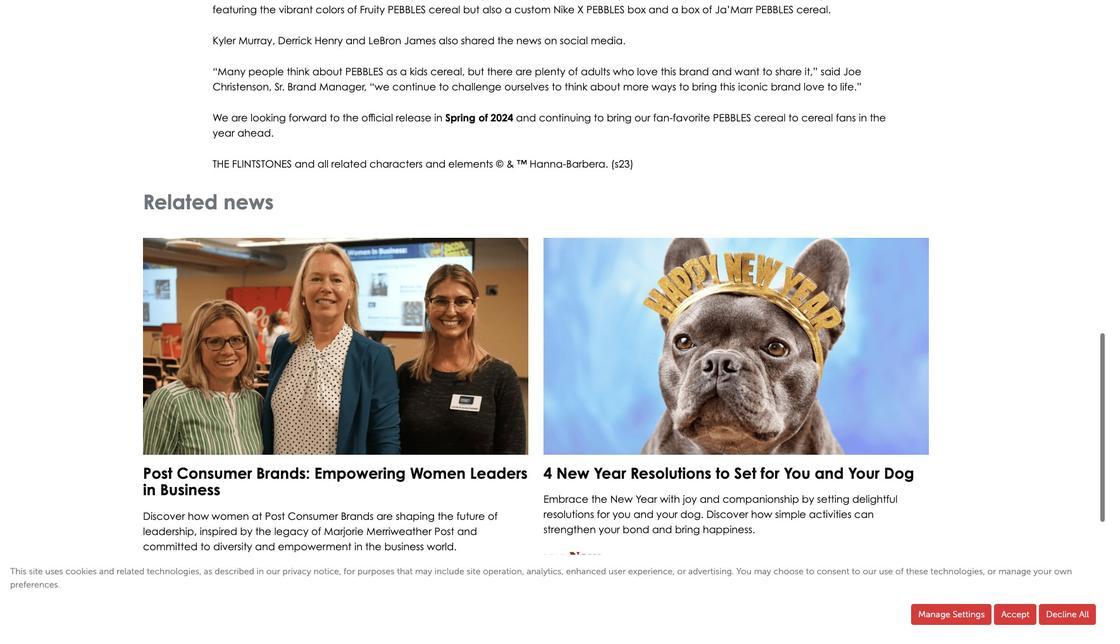 Task type: vqa. For each thing, say whether or not it's contained in the screenshot.
with
yes



Task type: describe. For each thing, give the bounding box(es) containing it.
and up the bond
[[634, 508, 654, 521]]

all
[[318, 158, 329, 170]]

to right choose
[[806, 566, 815, 577]]

of inside "many people think about pebbles as a kids cereal, but there are plenty of adults who love this brand and want to share it," said joe christenson, sr. brand manager, "we continue to challenge ourselves to think about more ways to bring this iconic brand love to life."
[[568, 65, 578, 78]]

1 vertical spatial are
[[231, 111, 248, 124]]

derrick
[[278, 34, 312, 47]]

to inside 'discover how women at post consumer brands are shaping the future of leadership, inspired by the legacy of marjorie merriweather post and committed to diversity and empowerment in the business world.'
[[200, 540, 210, 553]]

cereal,
[[430, 65, 465, 78]]

flintstones
[[232, 158, 292, 170]]

for inside "embrace the new year with joy and companionship by setting delightful resolutions for you and your dog. discover how simple activities can strengthen your bond and bring happiness."
[[597, 508, 610, 521]]

to right consent
[[852, 566, 860, 577]]

setting
[[817, 493, 850, 506]]

this site uses cookies and related technologies, as described in our privacy notice
[[10, 566, 339, 577]]

0 horizontal spatial your
[[599, 524, 620, 536]]

2 horizontal spatial post
[[434, 525, 454, 538]]

0 vertical spatial this
[[661, 65, 676, 78]]

year inside "embrace the new year with joy and companionship by setting delightful resolutions for you and your dog. discover how simple activities can strengthen your bond and bring happiness."
[[636, 493, 657, 506]]

and right henry in the left of the page
[[346, 34, 366, 47]]

now for new
[[569, 550, 601, 564]]

1 or from the left
[[677, 566, 686, 577]]

release
[[396, 111, 431, 124]]

the inside and continuing to bring our fan-favorite pebbles cereal to cereal fans in the year ahead.
[[870, 111, 886, 124]]

of left 2024
[[479, 111, 488, 124]]

business
[[160, 481, 220, 499]]

the right only
[[773, 0, 790, 1]]

and right the bond
[[652, 524, 672, 536]]

kids
[[410, 65, 428, 78]]

in inside the 'post consumer brands: empowering women leaders in business'
[[143, 481, 156, 499]]

with
[[660, 493, 680, 506]]

adults
[[581, 65, 610, 78]]

2 horizontal spatial cereal
[[801, 111, 833, 124]]

accept
[[1001, 609, 1030, 620]]

leadership,
[[143, 525, 197, 538]]

operation,
[[483, 566, 524, 577]]

1 vertical spatial also
[[439, 34, 458, 47]]

1 horizontal spatial you
[[784, 464, 811, 483]]

related news
[[143, 189, 274, 214]]

business
[[384, 540, 424, 553]]

1 horizontal spatial post
[[265, 510, 285, 523]]

life."
[[840, 80, 862, 93]]

set
[[734, 464, 756, 483]]

plenty
[[535, 65, 566, 78]]

want
[[735, 65, 760, 78]]

of left fruity
[[347, 3, 357, 16]]

in left "spring"
[[434, 111, 442, 124]]

by inside "embrace the new year with joy and companionship by setting delightful resolutions for you and your dog. discover how simple activities can strengthen your bond and bring happiness."
[[802, 493, 814, 506]]

consumer inside the 'post consumer brands: empowering women leaders in business'
[[177, 464, 252, 483]]

1 vertical spatial think
[[565, 80, 588, 93]]

0 horizontal spatial about
[[312, 65, 343, 78]]

the left official
[[343, 111, 359, 124]]

now for consumer
[[169, 567, 200, 581]]

2 box from the left
[[681, 3, 700, 16]]

"many
[[213, 65, 246, 78]]

media.
[[591, 34, 626, 47]]

1 technologies, from the left
[[147, 566, 201, 577]]

activities
[[809, 508, 852, 521]]

brands:
[[256, 464, 310, 483]]

happiness.
[[703, 524, 755, 536]]

enhanced
[[566, 566, 606, 577]]

ourselves
[[504, 80, 549, 93]]

favorite
[[673, 111, 710, 124]]

how inside "embrace the new year with joy and companionship by setting delightful resolutions for you and your dog. discover how simple activities can strengthen your bond and bring happiness."
[[751, 508, 772, 521]]

on
[[544, 34, 557, 47]]

manager,
[[319, 80, 367, 93]]

discover inside "embrace the new year with joy and companionship by setting delightful resolutions for you and your dog. discover how simple activities can strengthen your bond and bring happiness."
[[707, 508, 748, 521]]

at
[[252, 510, 262, 523]]

said
[[821, 65, 841, 78]]

leaders
[[470, 464, 528, 483]]

iconic
[[738, 80, 768, 93]]

consumer inside 'discover how women at post consumer brands are shaping the future of leadership, inspired by the legacy of marjorie merriweather post and committed to diversity and empowerment in the business world.'
[[288, 510, 338, 523]]

page,
[[602, 0, 632, 1]]

™
[[517, 158, 527, 170]]

©
[[496, 158, 504, 170]]

embrace the new year with joy and companionship by setting delightful resolutions for you and your dog. discover how simple activities can strengthen your bond and bring happiness.
[[544, 493, 898, 536]]

page, where he revealed not only the striking cleats featuring the vibrant colors of fruity pebbles cereal but also a custom nike x pebbles box and a box of ja'marr pebbles cereal.
[[213, 0, 857, 16]]

revealed
[[684, 0, 728, 1]]

a inside "many people think about pebbles as a kids cereal, but there are plenty of adults who love this brand and want to share it," said joe christenson, sr. brand manager, "we continue to challenge ourselves to think about more ways to bring this iconic brand love to life."
[[400, 65, 407, 78]]

simple
[[775, 508, 806, 521]]

also inside "page, where he revealed not only the striking cleats featuring the vibrant colors of fruity pebbles cereal but also a custom nike x pebbles box and a box of ja'marr pebbles cereal."
[[482, 3, 502, 16]]

1 box from the left
[[627, 3, 646, 16]]

0 horizontal spatial news
[[224, 189, 274, 214]]

manage settings button
[[912, 604, 992, 625]]

read for 4 new year resolutions to set for you and your dog
[[544, 553, 567, 563]]

official
[[362, 111, 393, 124]]

our inside , for purposes that may include site operation, analytics, enhanced user experience, or advertising. you may choose to consent to our use of these technologies, or manage your own preferences.
[[863, 566, 877, 577]]

0 vertical spatial year
[[594, 464, 626, 483]]

and left the all
[[295, 158, 315, 170]]

&
[[506, 158, 514, 170]]

but inside "page, where he revealed not only the striking cleats featuring the vibrant colors of fruity pebbles cereal but also a custom nike x pebbles box and a box of ja'marr pebbles cereal."
[[463, 3, 480, 16]]

decline all button
[[1039, 604, 1096, 625]]

site inside , for purposes that may include site operation, analytics, enhanced user experience, or advertising. you may choose to consent to our use of these technologies, or manage your own preferences.
[[467, 566, 481, 577]]

new inside "embrace the new year with joy and companionship by setting delightful resolutions for you and your dog. discover how simple activities can strengthen your bond and bring happiness."
[[610, 493, 633, 506]]

"we
[[370, 80, 390, 93]]

the right shared
[[497, 34, 514, 47]]

to right forward
[[330, 111, 340, 124]]

in our
[[257, 566, 280, 577]]

pebbles up kyler murray, derrick henry and lebron james also shared the news on social media.
[[388, 3, 426, 16]]

0 vertical spatial love
[[637, 65, 658, 78]]

preferences.
[[10, 580, 60, 590]]

ja'marr
[[715, 3, 753, 16]]

shaping
[[396, 510, 435, 523]]

cereal.
[[797, 3, 831, 16]]

fruity
[[360, 3, 385, 16]]

the inside "embrace the new year with joy and companionship by setting delightful resolutions for you and your dog. discover how simple activities can strengthen your bond and bring happiness."
[[591, 493, 608, 506]]

1 horizontal spatial a
[[505, 3, 512, 16]]

committed
[[143, 540, 198, 553]]

x
[[578, 3, 584, 16]]

are inside 'discover how women at post consumer brands are shaping the future of leadership, inspired by the legacy of marjorie merriweather post and committed to diversity and empowerment in the business world.'
[[376, 510, 393, 523]]

pebbles down only
[[756, 3, 794, 16]]

spring
[[445, 111, 476, 124]]

2 horizontal spatial a
[[672, 3, 678, 16]]

advertising.
[[688, 566, 734, 577]]

2 may from the left
[[754, 566, 771, 577]]

1 vertical spatial related
[[117, 566, 144, 577]]

1 site from the left
[[29, 566, 43, 577]]

2024
[[491, 111, 513, 124]]

discover how women at post consumer brands are shaping the future of leadership, inspired by the legacy of marjorie merriweather post and committed to diversity and empowerment in the business world.
[[143, 510, 498, 553]]

discover inside 'discover how women at post consumer brands are shaping the future of leadership, inspired by the legacy of marjorie merriweather post and committed to diversity and empowerment in the business world.'
[[143, 510, 185, 523]]

this
[[10, 566, 27, 577]]

women
[[212, 510, 249, 523]]

1 horizontal spatial love
[[804, 80, 825, 93]]

described
[[215, 566, 254, 577]]

manage
[[918, 609, 951, 620]]

bring inside "many people think about pebbles as a kids cereal, but there are plenty of adults who love this brand and want to share it," said joe christenson, sr. brand manager, "we continue to challenge ourselves to think about more ways to bring this iconic brand love to life."
[[692, 80, 717, 93]]

fans
[[836, 111, 856, 124]]

he
[[669, 0, 681, 1]]

1 horizontal spatial cereal
[[754, 111, 786, 124]]

bring inside "embrace the new year with joy and companionship by setting delightful resolutions for you and your dog. discover how simple activities can strengthen your bond and bring happiness."
[[675, 524, 700, 536]]

kyler murray, derrick henry and lebron james also shared the news on social media.
[[213, 34, 626, 47]]

1 vertical spatial as
[[204, 566, 212, 577]]

dog
[[884, 464, 914, 483]]

as inside "many people think about pebbles as a kids cereal, but there are plenty of adults who love this brand and want to share it," said joe christenson, sr. brand manager, "we continue to challenge ourselves to think about more ways to bring this iconic brand love to life."
[[386, 65, 397, 78]]

the up the purposes
[[365, 540, 382, 553]]

to down plenty
[[552, 80, 562, 93]]

in inside 'discover how women at post consumer brands are shaping the future of leadership, inspired by the legacy of marjorie merriweather post and committed to diversity and empowerment in the business world.'
[[354, 540, 363, 553]]

and up the in our
[[255, 540, 275, 553]]

cereal inside "page, where he revealed not only the striking cleats featuring the vibrant colors of fruity pebbles cereal but also a custom nike x pebbles box and a box of ja'marr pebbles cereal."
[[429, 3, 460, 16]]

empowering
[[314, 464, 406, 483]]

to right want
[[763, 65, 773, 78]]

looking
[[251, 111, 286, 124]]

4 new year resolutions to set for you and your dog
[[544, 464, 914, 483]]

to down said
[[827, 80, 837, 93]]

technologies, inside , for purposes that may include site operation, analytics, enhanced user experience, or advertising. you may choose to consent to our use of these technologies, or manage your own preferences.
[[931, 566, 985, 577]]

strengthen
[[544, 524, 596, 536]]

and left elements
[[426, 158, 446, 170]]

1 vertical spatial brand
[[771, 80, 801, 93]]

the flintstones and all related characters and elements © & ™ hanna-barbera. (s23)
[[213, 158, 634, 170]]

to left set
[[716, 464, 730, 483]]

only
[[750, 0, 771, 1]]

and right joy
[[700, 493, 720, 506]]

and up setting
[[815, 464, 844, 483]]

hanna-
[[530, 158, 566, 170]]

0 vertical spatial news
[[516, 34, 542, 47]]

barbera. (s23)
[[566, 158, 634, 170]]

settings
[[953, 609, 985, 620]]

your inside , for purposes that may include site operation, analytics, enhanced user experience, or advertising. you may choose to consent to our use of these technologies, or manage your own preferences.
[[1034, 566, 1052, 577]]

and down future
[[457, 525, 477, 538]]

accept button
[[994, 604, 1037, 625]]

bond
[[623, 524, 649, 536]]

pebbles inside and continuing to bring our fan-favorite pebbles cereal to cereal fans in the year ahead.
[[713, 111, 751, 124]]

user
[[609, 566, 626, 577]]



Task type: locate. For each thing, give the bounding box(es) containing it.
box down where
[[627, 3, 646, 16]]

1 vertical spatial by
[[240, 525, 252, 538]]

discover up leadership,
[[143, 510, 185, 523]]

legacy
[[274, 525, 309, 538]]

own
[[1054, 566, 1072, 577]]

0 vertical spatial brand
[[679, 65, 709, 78]]

resolutions
[[544, 508, 594, 521]]

but inside "many people think about pebbles as a kids cereal, but there are plenty of adults who love this brand and want to share it," said joe christenson, sr. brand manager, "we continue to challenge ourselves to think about more ways to bring this iconic brand love to life."
[[468, 65, 484, 78]]

and inside "page, where he revealed not only the striking cleats featuring the vibrant colors of fruity pebbles cereal but also a custom nike x pebbles box and a box of ja'marr pebbles cereal."
[[649, 3, 669, 16]]

site
[[29, 566, 43, 577], [467, 566, 481, 577]]

2 vertical spatial post
[[434, 525, 454, 538]]

ahead.
[[237, 127, 274, 139]]

read now
[[544, 550, 601, 564], [143, 567, 200, 581]]

1 horizontal spatial related
[[331, 158, 367, 170]]

1 horizontal spatial are
[[376, 510, 393, 523]]

1 horizontal spatial read now
[[544, 550, 601, 564]]

0 vertical spatial consumer
[[177, 464, 252, 483]]

0 vertical spatial for
[[761, 464, 780, 483]]

are up 'merriweather'
[[376, 510, 393, 523]]

for left you
[[597, 508, 610, 521]]

1 vertical spatial but
[[468, 65, 484, 78]]

decline all
[[1046, 609, 1089, 620]]

post right at
[[265, 510, 285, 523]]

delightful
[[852, 493, 898, 506]]

0 horizontal spatial may
[[415, 566, 432, 577]]

1 vertical spatial for
[[597, 508, 610, 521]]

in right fans
[[859, 111, 867, 124]]

of down revealed
[[702, 3, 712, 16]]

1 horizontal spatial also
[[482, 3, 502, 16]]

continue
[[392, 80, 436, 93]]

post up leadership,
[[143, 464, 172, 483]]

0 horizontal spatial a
[[400, 65, 407, 78]]

henry
[[315, 34, 343, 47]]

1 vertical spatial our
[[863, 566, 877, 577]]

as up "we on the top of the page
[[386, 65, 397, 78]]

0 vertical spatial now
[[569, 550, 601, 564]]

analytics,
[[527, 566, 564, 577]]

1 vertical spatial year
[[636, 493, 657, 506]]

a left kids
[[400, 65, 407, 78]]

0 vertical spatial your
[[656, 508, 678, 521]]

related down committed
[[117, 566, 144, 577]]

2 vertical spatial bring
[[675, 524, 700, 536]]

all
[[1079, 609, 1089, 620]]

1 horizontal spatial as
[[386, 65, 397, 78]]

and inside and continuing to bring our fan-favorite pebbles cereal to cereal fans in the year ahead.
[[516, 111, 536, 124]]

but
[[463, 3, 480, 16], [468, 65, 484, 78]]

brand down share
[[771, 80, 801, 93]]

0 horizontal spatial site
[[29, 566, 43, 577]]

0 horizontal spatial discover
[[143, 510, 185, 523]]

as left described
[[204, 566, 212, 577]]

0 horizontal spatial technologies,
[[147, 566, 201, 577]]

read now for post consumer brands: empowering women leaders in business
[[143, 567, 200, 581]]

1 horizontal spatial how
[[751, 508, 772, 521]]

0 vertical spatial bring
[[692, 80, 717, 93]]

and left want
[[712, 65, 732, 78]]

2 or from the left
[[988, 566, 996, 577]]

cereal
[[429, 3, 460, 16], [754, 111, 786, 124], [801, 111, 833, 124]]

to down inspired
[[200, 540, 210, 553]]

site up preferences.
[[29, 566, 43, 577]]

technologies,
[[147, 566, 201, 577], [931, 566, 985, 577]]

related right the all
[[331, 158, 367, 170]]

the right fans
[[870, 111, 886, 124]]

ways
[[652, 80, 676, 93]]

1 vertical spatial consumer
[[288, 510, 338, 523]]

read for post consumer brands: empowering women leaders in business
[[143, 569, 166, 580]]

include
[[435, 566, 464, 577]]

future
[[457, 510, 485, 523]]

1 horizontal spatial may
[[754, 566, 771, 577]]

1 vertical spatial about
[[590, 80, 620, 93]]

the right embrace
[[591, 493, 608, 506]]

0 horizontal spatial cereal
[[429, 3, 460, 16]]

0 horizontal spatial how
[[188, 510, 209, 523]]

are inside "many people think about pebbles as a kids cereal, but there are plenty of adults who love this brand and want to share it," said joe christenson, sr. brand manager, "we continue to challenge ourselves to think about more ways to bring this iconic brand love to life."
[[516, 65, 532, 78]]

0 vertical spatial read now
[[544, 550, 601, 564]]

privacy notice
[[283, 566, 339, 577]]

our inside and continuing to bring our fan-favorite pebbles cereal to cereal fans in the year ahead.
[[635, 111, 650, 124]]

the
[[213, 158, 229, 170]]

long arrow right image for consumer
[[203, 571, 211, 580]]

brand up favorite
[[679, 65, 709, 78]]

we
[[213, 111, 228, 124]]

1 horizontal spatial brand
[[771, 80, 801, 93]]

james
[[404, 34, 436, 47]]

0 horizontal spatial read
[[143, 569, 166, 580]]

2 vertical spatial are
[[376, 510, 393, 523]]

resolutions
[[630, 464, 712, 483]]

2 horizontal spatial your
[[1034, 566, 1052, 577]]

cereal up james
[[429, 3, 460, 16]]

who
[[613, 65, 634, 78]]

featuring
[[213, 3, 257, 16]]

2 site from the left
[[467, 566, 481, 577]]

1 may from the left
[[415, 566, 432, 577]]

shared
[[461, 34, 495, 47]]

this down want
[[720, 80, 735, 93]]

0 horizontal spatial related
[[117, 566, 144, 577]]

you inside , for purposes that may include site operation, analytics, enhanced user experience, or advertising. you may choose to consent to our use of these technologies, or manage your own preferences.
[[737, 566, 752, 577]]

to down the "cereal,"
[[439, 80, 449, 93]]

long arrow right image
[[604, 555, 611, 563], [203, 571, 211, 580]]

you
[[784, 464, 811, 483], [737, 566, 752, 577]]

bring down more
[[607, 111, 632, 124]]

to right ways
[[679, 80, 689, 93]]

and
[[649, 3, 669, 16], [346, 34, 366, 47], [712, 65, 732, 78], [516, 111, 536, 124], [295, 158, 315, 170], [426, 158, 446, 170], [815, 464, 844, 483], [700, 493, 720, 506], [634, 508, 654, 521], [652, 524, 672, 536], [457, 525, 477, 538], [255, 540, 275, 553], [99, 566, 114, 577]]

0 vertical spatial but
[[463, 3, 480, 16]]

vibrant
[[279, 3, 313, 16]]

experience,
[[628, 566, 675, 577]]

technologies, down committed
[[147, 566, 201, 577]]

in down marjorie at the left bottom
[[354, 540, 363, 553]]

1 horizontal spatial our
[[863, 566, 877, 577]]

consumer
[[177, 464, 252, 483], [288, 510, 338, 523]]

continuing
[[539, 111, 591, 124]]

post up world.
[[434, 525, 454, 538]]

merriweather
[[366, 525, 432, 538]]

may left choose
[[754, 566, 771, 577]]

our left "use"
[[863, 566, 877, 577]]

cleats
[[828, 0, 857, 1]]

1 vertical spatial new
[[610, 493, 633, 506]]

in inside and continuing to bring our fan-favorite pebbles cereal to cereal fans in the year ahead.
[[859, 111, 867, 124]]

news down flintstones on the top left of page
[[224, 189, 274, 214]]

lebron
[[368, 34, 401, 47]]

site right include
[[467, 566, 481, 577]]

1 horizontal spatial read
[[544, 553, 567, 563]]

a down he
[[672, 3, 678, 16]]

the left vibrant
[[260, 3, 276, 16]]

1 vertical spatial long arrow right image
[[203, 571, 211, 580]]

forward
[[289, 111, 327, 124]]

think up brand
[[287, 65, 310, 78]]

0 vertical spatial new
[[556, 464, 589, 483]]

your down you
[[599, 524, 620, 536]]

and inside "many people think about pebbles as a kids cereal, but there are plenty of adults who love this brand and want to share it," said joe christenson, sr. brand manager, "we continue to challenge ourselves to think about more ways to bring this iconic brand love to life."
[[712, 65, 732, 78]]

1 horizontal spatial about
[[590, 80, 620, 93]]

how inside 'discover how women at post consumer brands are shaping the future of leadership, inspired by the legacy of marjorie merriweather post and committed to diversity and empowerment in the business world.'
[[188, 510, 209, 523]]

to down share
[[789, 111, 799, 124]]

read now down committed
[[143, 567, 200, 581]]

1 horizontal spatial discover
[[707, 508, 748, 521]]

also
[[482, 3, 502, 16], [439, 34, 458, 47]]

or
[[677, 566, 686, 577], [988, 566, 996, 577]]

1 horizontal spatial your
[[656, 508, 678, 521]]

or left manage
[[988, 566, 996, 577]]

but up shared
[[463, 3, 480, 16]]

1 vertical spatial this
[[720, 80, 735, 93]]

of up empowerment
[[311, 525, 321, 538]]

now up enhanced
[[569, 550, 601, 564]]

of left adults
[[568, 65, 578, 78]]

0 vertical spatial long arrow right image
[[604, 555, 611, 563]]

0 horizontal spatial by
[[240, 525, 252, 538]]

your down with
[[656, 508, 678, 521]]

people
[[248, 65, 284, 78]]

new up you
[[610, 493, 633, 506]]

the down at
[[255, 525, 271, 538]]

box down he
[[681, 3, 700, 16]]

brand
[[679, 65, 709, 78], [771, 80, 801, 93]]

your
[[656, 508, 678, 521], [599, 524, 620, 536], [1034, 566, 1052, 577]]

and right cookies
[[99, 566, 114, 577]]

to
[[763, 65, 773, 78], [439, 80, 449, 93], [552, 80, 562, 93], [679, 80, 689, 93], [827, 80, 837, 93], [330, 111, 340, 124], [594, 111, 604, 124], [789, 111, 799, 124], [716, 464, 730, 483], [200, 540, 210, 553], [806, 566, 815, 577], [852, 566, 860, 577]]

bring down dog. at the right bottom
[[675, 524, 700, 536]]

about down adults
[[590, 80, 620, 93]]

, for purposes that may include site operation, analytics, enhanced user experience, or advertising. you may choose to consent to our use of these technologies, or manage your own preferences.
[[10, 566, 1072, 590]]

diversity
[[213, 540, 252, 553]]

1 horizontal spatial this
[[720, 80, 735, 93]]

to right continuing
[[594, 111, 604, 124]]

0 horizontal spatial this
[[661, 65, 676, 78]]

of right "use"
[[896, 566, 904, 577]]

0 vertical spatial as
[[386, 65, 397, 78]]

0 horizontal spatial year
[[594, 464, 626, 483]]

0 vertical spatial read
[[544, 553, 567, 563]]

year
[[213, 127, 235, 139]]

use
[[879, 566, 893, 577]]

bring inside and continuing to bring our fan-favorite pebbles cereal to cereal fans in the year ahead.
[[607, 111, 632, 124]]

2 horizontal spatial for
[[761, 464, 780, 483]]

murray,
[[239, 34, 275, 47]]

1 horizontal spatial for
[[597, 508, 610, 521]]

now down committed
[[169, 567, 200, 581]]

or left advertising.
[[677, 566, 686, 577]]

long arrow right image up user
[[604, 555, 611, 563]]

more
[[623, 80, 649, 93]]

you up 'simple'
[[784, 464, 811, 483]]

1 horizontal spatial now
[[569, 550, 601, 564]]

0 horizontal spatial you
[[737, 566, 752, 577]]

0 horizontal spatial post
[[143, 464, 172, 483]]

0 horizontal spatial love
[[637, 65, 658, 78]]

pebbles up "we on the top of the page
[[345, 65, 384, 78]]

0 horizontal spatial for
[[344, 566, 355, 577]]

0 horizontal spatial consumer
[[177, 464, 252, 483]]

cereal left fans
[[801, 111, 833, 124]]

are up ourselves
[[516, 65, 532, 78]]

2 vertical spatial your
[[1034, 566, 1052, 577]]

new right 4
[[556, 464, 589, 483]]

love up more
[[637, 65, 658, 78]]

brands
[[341, 510, 374, 523]]

french bulldog dog wearing new year's eve party celebration headband with text 'happy new year' in front of blue background image
[[544, 238, 929, 455]]

these
[[906, 566, 928, 577]]

post
[[143, 464, 172, 483], [265, 510, 285, 523], [434, 525, 454, 538]]

1 horizontal spatial consumer
[[288, 510, 338, 523]]

our left fan-
[[635, 111, 650, 124]]

long arrow right image for new
[[604, 555, 611, 563]]

and right 2024
[[516, 111, 536, 124]]

1 vertical spatial read
[[143, 569, 166, 580]]

social
[[560, 34, 588, 47]]

0 vertical spatial think
[[287, 65, 310, 78]]

for inside , for purposes that may include site operation, analytics, enhanced user experience, or advertising. you may choose to consent to our use of these technologies, or manage your own preferences.
[[344, 566, 355, 577]]

bring
[[692, 80, 717, 93], [607, 111, 632, 124], [675, 524, 700, 536]]

there
[[487, 65, 513, 78]]

cereal down iconic
[[754, 111, 786, 124]]

we are looking forward to the official release in spring of 2024
[[213, 111, 513, 124]]

pebbles down page,
[[586, 3, 625, 16]]

1 horizontal spatial by
[[802, 493, 814, 506]]

love down it,"
[[804, 80, 825, 93]]

read now for 4 new year resolutions to set for you and your dog
[[544, 550, 601, 564]]

the left future
[[438, 510, 454, 523]]

technologies, right "these"
[[931, 566, 985, 577]]

0 horizontal spatial think
[[287, 65, 310, 78]]

1 vertical spatial read now
[[143, 567, 200, 581]]

0 horizontal spatial new
[[556, 464, 589, 483]]

read down committed
[[143, 569, 166, 580]]

4
[[544, 464, 552, 483]]

of right future
[[488, 510, 498, 523]]

by inside 'discover how women at post consumer brands are shaping the future of leadership, inspired by the legacy of marjorie merriweather post and committed to diversity and empowerment in the business world.'
[[240, 525, 252, 538]]

,
[[339, 566, 341, 577]]

challenge
[[452, 80, 502, 93]]

year left with
[[636, 493, 657, 506]]

for
[[761, 464, 780, 483], [597, 508, 610, 521], [344, 566, 355, 577]]

privacy notice link
[[283, 566, 339, 577]]

1 horizontal spatial long arrow right image
[[604, 555, 611, 563]]

0 vertical spatial by
[[802, 493, 814, 506]]

joy
[[683, 493, 697, 506]]

your
[[848, 464, 880, 483]]

characters
[[370, 158, 423, 170]]

a left custom
[[505, 3, 512, 16]]

your left own
[[1034, 566, 1052, 577]]

pebbles inside "many people think about pebbles as a kids cereal, but there are plenty of adults who love this brand and want to share it," said joe christenson, sr. brand manager, "we continue to challenge ourselves to think about more ways to bring this iconic brand love to life."
[[345, 65, 384, 78]]

colors
[[316, 3, 345, 16]]

1 horizontal spatial box
[[681, 3, 700, 16]]

0 vertical spatial related
[[331, 158, 367, 170]]

1 horizontal spatial year
[[636, 493, 657, 506]]

post inside the 'post consumer brands: empowering women leaders in business'
[[143, 464, 172, 483]]

1 horizontal spatial new
[[610, 493, 633, 506]]

in left the business
[[143, 481, 156, 499]]

kyler
[[213, 34, 236, 47]]

you right advertising.
[[737, 566, 752, 577]]

1 vertical spatial post
[[265, 510, 285, 523]]

think down adults
[[565, 80, 588, 93]]

2 technologies, from the left
[[931, 566, 985, 577]]

of inside , for purposes that may include site operation, analytics, enhanced user experience, or advertising. you may choose to consent to our use of these technologies, or manage your own preferences.
[[896, 566, 904, 577]]

0 horizontal spatial read now
[[143, 567, 200, 581]]

1 vertical spatial your
[[599, 524, 620, 536]]

1 horizontal spatial technologies,
[[931, 566, 985, 577]]

discover up happiness.
[[707, 508, 748, 521]]

0 vertical spatial about
[[312, 65, 343, 78]]

0 horizontal spatial now
[[169, 567, 200, 581]]

consumer up legacy
[[288, 510, 338, 523]]

1 vertical spatial bring
[[607, 111, 632, 124]]

cookies
[[66, 566, 97, 577]]

1 horizontal spatial think
[[565, 80, 588, 93]]

post consumer brands women leaders at the minnesota chamber of commerce women in business conference image
[[143, 238, 528, 455]]

bring up favorite
[[692, 80, 717, 93]]

this up ways
[[661, 65, 676, 78]]

empowerment
[[278, 540, 352, 553]]

manage
[[999, 566, 1031, 577]]

women
[[410, 464, 466, 483]]

1 horizontal spatial news
[[516, 34, 542, 47]]

how up inspired
[[188, 510, 209, 523]]

by down at
[[240, 525, 252, 538]]



